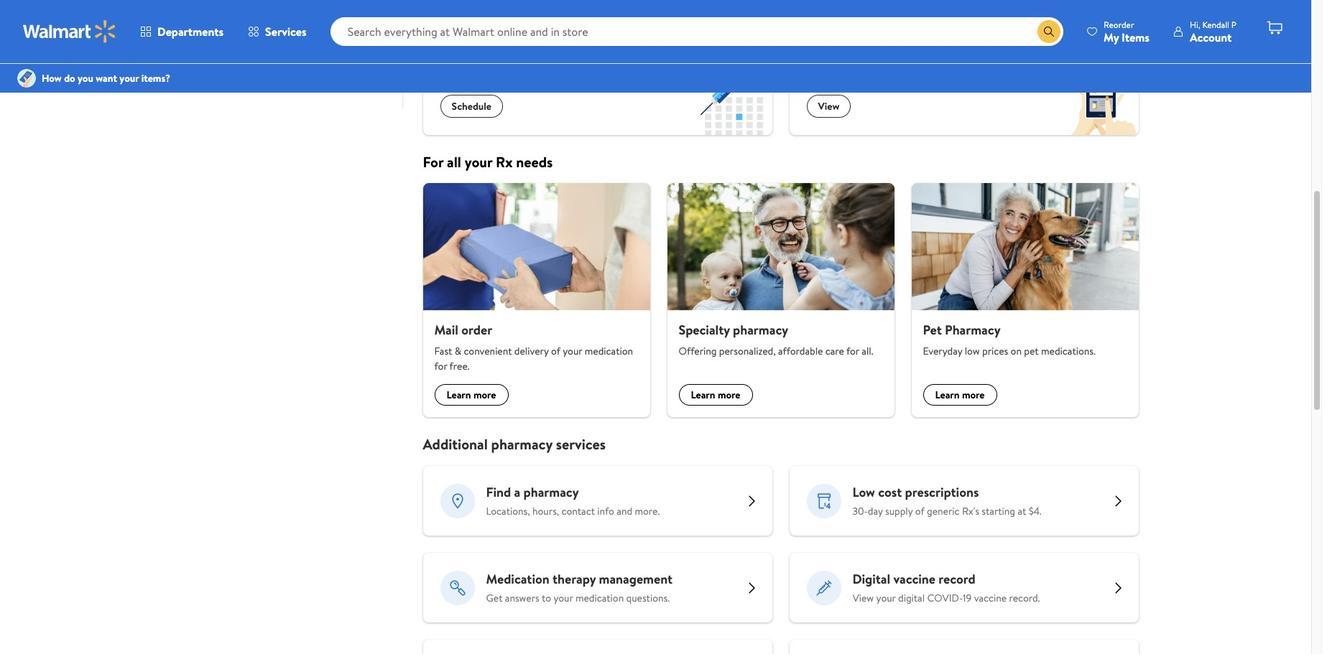 Task type: vqa. For each thing, say whether or not it's contained in the screenshot.
Mail
yes



Task type: describe. For each thing, give the bounding box(es) containing it.
insurance
[[219, 61, 261, 75]]

services
[[556, 435, 606, 454]]

learn for mail
[[447, 388, 471, 403]]

more.
[[635, 505, 660, 519]]

pet pharmacy list item
[[903, 183, 1148, 418]]

want
[[96, 71, 117, 86]]

low cost prescriptions. 30-day supply of generic rx's starting at $4. image
[[807, 484, 841, 519]]

for inside specialty pharmacy offering personalized, affordable care for all.
[[847, 344, 860, 359]]

find
[[486, 484, 511, 502]]

mail order fast & convenient delivery of your medication for free.
[[435, 321, 633, 374]]

walmart health
[[219, 9, 288, 23]]

personalized,
[[719, 344, 776, 359]]

your inside medication therapy management get answers to your medication questions.
[[554, 592, 573, 606]]

low
[[853, 484, 876, 502]]

items?
[[141, 71, 170, 86]]

medication therapy management get answers to your medication questions.
[[486, 571, 673, 606]]

at
[[1018, 505, 1027, 519]]

0 horizontal spatial my
[[807, 41, 824, 59]]

30-
[[853, 505, 868, 519]]

pharmacy for everyday
[[945, 321, 1001, 339]]

affordable
[[778, 344, 823, 359]]

learn for pet
[[936, 388, 960, 403]]

mail order list item
[[414, 183, 659, 418]]

$4.
[[1029, 505, 1042, 519]]

insurance services
[[219, 61, 300, 75]]

fast
[[435, 344, 452, 359]]

delivery
[[515, 344, 549, 359]]

search icon image
[[1044, 26, 1055, 37]]

medication inside medication therapy management get answers to your medication questions.
[[576, 592, 624, 606]]

hi, kendall p account
[[1190, 18, 1237, 45]]

more for pharmacy
[[718, 388, 741, 403]]

view inside button
[[818, 99, 840, 114]]

on
[[1011, 344, 1022, 359]]

cost
[[879, 484, 902, 502]]

digital vaccine record. view your digital covid-19 vaccine record. image
[[807, 571, 841, 606]]

answers
[[505, 592, 540, 606]]

health
[[258, 9, 288, 23]]

all.
[[862, 344, 874, 359]]

account
[[1190, 29, 1232, 45]]

departments
[[157, 24, 224, 40]]

do
[[64, 71, 75, 86]]

Walmart Site-Wide search field
[[330, 17, 1064, 46]]

you
[[78, 71, 93, 86]]

medications.
[[1042, 344, 1096, 359]]

p
[[1232, 18, 1237, 31]]

services button
[[236, 14, 319, 49]]

generic
[[927, 505, 960, 519]]

digital vaccine record view your digital covid-19 vaccine record.
[[853, 571, 1040, 606]]

my inside reorder my items
[[1104, 29, 1119, 45]]

offering
[[679, 344, 717, 359]]

&
[[455, 344, 462, 359]]

record.
[[1010, 592, 1040, 606]]

for
[[423, 152, 444, 172]]

of for order
[[551, 344, 561, 359]]

schedule a vaccine
[[440, 41, 546, 59]]

medication therapy management. get answers to your medication questions. image
[[440, 571, 475, 606]]

learn more for pharmacy
[[936, 388, 985, 403]]

a for find
[[514, 484, 521, 502]]

day
[[868, 505, 883, 519]]

of for cost
[[916, 505, 925, 519]]

record
[[939, 571, 976, 589]]

to
[[542, 592, 551, 606]]

dashboard
[[886, 41, 944, 59]]

starting
[[982, 505, 1016, 519]]

everyday
[[923, 344, 963, 359]]

my pharmacy dashboard
[[807, 41, 944, 59]]

convenient
[[464, 344, 512, 359]]

supply
[[886, 505, 913, 519]]

walmart
[[219, 9, 256, 23]]

rx's
[[962, 505, 980, 519]]

specialty
[[679, 321, 730, 339]]

prices
[[983, 344, 1009, 359]]

list containing mail order
[[414, 183, 1148, 418]]

1 vertical spatial services
[[264, 61, 300, 75]]

learn more for order
[[447, 388, 496, 403]]

a for schedule
[[495, 41, 501, 59]]

cart contains 0 items total amount $0.00 image
[[1267, 19, 1284, 37]]



Task type: locate. For each thing, give the bounding box(es) containing it.
learn more inside mail order list item
[[447, 388, 496, 403]]

therapy
[[553, 571, 596, 589]]

my pharmacy dashboard. view order status, manage your family rx's and more. view. image
[[1060, 56, 1139, 135]]

1 learn more from the left
[[447, 388, 496, 403]]

hi,
[[1190, 18, 1201, 31]]

1 horizontal spatial view
[[853, 592, 874, 606]]

2 horizontal spatial vaccine
[[975, 592, 1007, 606]]

1 horizontal spatial my
[[1104, 29, 1119, 45]]

hours,
[[533, 505, 559, 519]]

0 vertical spatial a
[[495, 41, 501, 59]]

order
[[462, 321, 493, 339]]

more for order
[[474, 388, 496, 403]]

1 vertical spatial medication
[[576, 592, 624, 606]]

learn more inside pet pharmacy list item
[[936, 388, 985, 403]]

schedule up for all your rx needs
[[452, 99, 492, 114]]

your inside mail order fast & convenient delivery of your medication for free.
[[563, 344, 583, 359]]

1 vertical spatial a
[[514, 484, 521, 502]]

schedule for schedule
[[452, 99, 492, 114]]

view button
[[807, 95, 851, 118]]

1 horizontal spatial a
[[514, 484, 521, 502]]

schedule up schedule 'button'
[[440, 41, 492, 59]]

0 vertical spatial pharmacy
[[827, 41, 883, 59]]

1 vertical spatial pharmacy
[[491, 435, 553, 454]]

1 vertical spatial pharmacy
[[945, 321, 1001, 339]]

2 vertical spatial vaccine
[[975, 592, 1007, 606]]

more inside specialty pharmacy list item
[[718, 388, 741, 403]]

2 horizontal spatial learn more
[[936, 388, 985, 403]]

2 learn more from the left
[[691, 388, 741, 403]]

free.
[[450, 359, 470, 374]]

departments button
[[128, 14, 236, 49]]

Search search field
[[330, 17, 1064, 46]]

learn
[[447, 388, 471, 403], [691, 388, 716, 403], [936, 388, 960, 403]]

more for pharmacy
[[962, 388, 985, 403]]

medication
[[486, 571, 550, 589]]

2 learn from the left
[[691, 388, 716, 403]]

1 vertical spatial schedule
[[452, 99, 492, 114]]

1 vertical spatial of
[[916, 505, 925, 519]]

specialty pharmacy offering personalized, affordable care for all.
[[679, 321, 874, 359]]

learn more down offering at the right bottom
[[691, 388, 741, 403]]

of right delivery
[[551, 344, 561, 359]]

0 vertical spatial of
[[551, 344, 561, 359]]

1 vertical spatial for
[[435, 359, 447, 374]]

all
[[447, 152, 461, 172]]

1 learn from the left
[[447, 388, 471, 403]]

learn down everyday
[[936, 388, 960, 403]]

medication inside mail order fast & convenient delivery of your medication for free.
[[585, 344, 633, 359]]

0 vertical spatial vaccine
[[504, 41, 546, 59]]

pharmacy for additional
[[491, 435, 553, 454]]

items
[[1122, 29, 1150, 45]]

pet
[[923, 321, 942, 339]]

0 horizontal spatial pharmacy
[[827, 41, 883, 59]]

learn for specialty
[[691, 388, 716, 403]]

additional pharmacy services
[[423, 435, 606, 454]]

0 vertical spatial for
[[847, 344, 860, 359]]

pharmacy inside specialty pharmacy offering personalized, affordable care for all.
[[733, 321, 789, 339]]

of right "supply"
[[916, 505, 925, 519]]

schedule a vaccine. stay protected against the flu, covid-19 and more. schedule. image
[[693, 56, 772, 135]]

walmart insurance services image
[[179, 54, 207, 83]]

needs
[[516, 152, 553, 172]]

your inside "digital vaccine record view your digital covid-19 vaccine record."
[[877, 592, 896, 606]]

vaccine
[[504, 41, 546, 59], [894, 571, 936, 589], [975, 592, 1007, 606]]

1 vertical spatial view
[[853, 592, 874, 606]]

for down fast
[[435, 359, 447, 374]]

1 horizontal spatial of
[[916, 505, 925, 519]]

3 more from the left
[[962, 388, 985, 403]]

banner title icon image
[[17, 69, 36, 88]]

1 horizontal spatial pharmacy
[[945, 321, 1001, 339]]

1 horizontal spatial learn more
[[691, 388, 741, 403]]

a right find
[[514, 484, 521, 502]]

how
[[42, 71, 62, 86]]

pharmacy for dashboard
[[827, 41, 883, 59]]

services down health
[[265, 24, 307, 40]]

mail
[[435, 321, 459, 339]]

covid-
[[928, 592, 963, 606]]

pet
[[1025, 344, 1039, 359]]

more down low
[[962, 388, 985, 403]]

list
[[414, 183, 1148, 418]]

my left items
[[1104, 29, 1119, 45]]

2 more from the left
[[718, 388, 741, 403]]

your right delivery
[[563, 344, 583, 359]]

and
[[617, 505, 633, 519]]

0 vertical spatial view
[[818, 99, 840, 114]]

services down 'services' dropdown button
[[264, 61, 300, 75]]

0 horizontal spatial learn more
[[447, 388, 496, 403]]

pharmacy
[[733, 321, 789, 339], [491, 435, 553, 454], [524, 484, 579, 502]]

contact
[[562, 505, 595, 519]]

2 vertical spatial pharmacy
[[524, 484, 579, 502]]

for
[[847, 344, 860, 359], [435, 359, 447, 374]]

learn more for pharmacy
[[691, 388, 741, 403]]

2 horizontal spatial more
[[962, 388, 985, 403]]

learn inside specialty pharmacy list item
[[691, 388, 716, 403]]

pharmacy up low
[[945, 321, 1001, 339]]

1 horizontal spatial more
[[718, 388, 741, 403]]

get
[[486, 592, 503, 606]]

0 horizontal spatial for
[[435, 359, 447, 374]]

more inside pet pharmacy list item
[[962, 388, 985, 403]]

learn down offering at the right bottom
[[691, 388, 716, 403]]

schedule
[[440, 41, 492, 59], [452, 99, 492, 114]]

of inside the low cost prescriptions 30-day supply of generic rx's starting at $4.
[[916, 505, 925, 519]]

pharmacy
[[827, 41, 883, 59], [945, 321, 1001, 339]]

kendall
[[1203, 18, 1230, 31]]

your
[[120, 71, 139, 86], [465, 152, 493, 172], [563, 344, 583, 359], [554, 592, 573, 606], [877, 592, 896, 606]]

care
[[826, 344, 845, 359]]

services inside dropdown button
[[265, 24, 307, 40]]

more
[[474, 388, 496, 403], [718, 388, 741, 403], [962, 388, 985, 403]]

1 horizontal spatial for
[[847, 344, 860, 359]]

learn inside mail order list item
[[447, 388, 471, 403]]

additional
[[423, 435, 488, 454]]

questions.
[[627, 592, 670, 606]]

pharmacy inside pet pharmacy everyday low prices on pet medications.
[[945, 321, 1001, 339]]

schedule inside 'button'
[[452, 99, 492, 114]]

services
[[265, 24, 307, 40], [264, 61, 300, 75]]

pharmacy up hours,
[[524, 484, 579, 502]]

learn inside pet pharmacy list item
[[936, 388, 960, 403]]

info
[[598, 505, 615, 519]]

3 learn from the left
[[936, 388, 960, 403]]

for left all.
[[847, 344, 860, 359]]

1 vertical spatial vaccine
[[894, 571, 936, 589]]

more down personalized,
[[718, 388, 741, 403]]

schedule button
[[440, 95, 503, 118]]

find a pharmacy. locations, hours, contact info and more. image
[[440, 484, 475, 519]]

locations,
[[486, 505, 530, 519]]

schedule for schedule a vaccine
[[440, 41, 492, 59]]

rx
[[496, 152, 513, 172]]

my
[[1104, 29, 1119, 45], [807, 41, 824, 59]]

a
[[495, 41, 501, 59], [514, 484, 521, 502]]

reorder
[[1104, 18, 1135, 31]]

pet pharmacy everyday low prices on pet medications.
[[923, 321, 1096, 359]]

0 horizontal spatial of
[[551, 344, 561, 359]]

learn more down free.
[[447, 388, 496, 403]]

find a pharmacy locations, hours, contact info and more.
[[486, 484, 660, 519]]

19
[[963, 592, 972, 606]]

reorder my items
[[1104, 18, 1150, 45]]

a inside find a pharmacy locations, hours, contact info and more.
[[514, 484, 521, 502]]

for all your rx needs
[[423, 152, 553, 172]]

learn more down low
[[936, 388, 985, 403]]

0 horizontal spatial more
[[474, 388, 496, 403]]

1 horizontal spatial learn
[[691, 388, 716, 403]]

walmart image
[[23, 20, 116, 43]]

1 horizontal spatial vaccine
[[894, 571, 936, 589]]

my up view button
[[807, 41, 824, 59]]

your right to
[[554, 592, 573, 606]]

digital
[[853, 571, 891, 589]]

low cost prescriptions 30-day supply of generic rx's starting at $4.
[[853, 484, 1042, 519]]

a up schedule 'button'
[[495, 41, 501, 59]]

0 horizontal spatial learn
[[447, 388, 471, 403]]

how do you want your items?
[[42, 71, 170, 86]]

0 vertical spatial pharmacy
[[733, 321, 789, 339]]

view inside "digital vaccine record view your digital covid-19 vaccine record."
[[853, 592, 874, 606]]

of
[[551, 344, 561, 359], [916, 505, 925, 519]]

walmart health image
[[179, 1, 207, 30]]

prescriptions
[[905, 484, 979, 502]]

0 horizontal spatial view
[[818, 99, 840, 114]]

pharmacy up find
[[491, 435, 553, 454]]

pharmacy up personalized,
[[733, 321, 789, 339]]

learn down free.
[[447, 388, 471, 403]]

your right want
[[120, 71, 139, 86]]

medication
[[585, 344, 633, 359], [576, 592, 624, 606]]

3 learn more from the left
[[936, 388, 985, 403]]

0 horizontal spatial vaccine
[[504, 41, 546, 59]]

your down 'digital' at right bottom
[[877, 592, 896, 606]]

0 vertical spatial medication
[[585, 344, 633, 359]]

pharmacy inside find a pharmacy locations, hours, contact info and more.
[[524, 484, 579, 502]]

more inside mail order list item
[[474, 388, 496, 403]]

0 horizontal spatial a
[[495, 41, 501, 59]]

1 more from the left
[[474, 388, 496, 403]]

more down "convenient" on the bottom left of the page
[[474, 388, 496, 403]]

pharmacy for specialty
[[733, 321, 789, 339]]

digital
[[899, 592, 925, 606]]

2 horizontal spatial learn
[[936, 388, 960, 403]]

learn more inside specialty pharmacy list item
[[691, 388, 741, 403]]

management
[[599, 571, 673, 589]]

your right all
[[465, 152, 493, 172]]

pharmacy left "dashboard"
[[827, 41, 883, 59]]

specialty pharmacy list item
[[659, 183, 903, 418]]

of inside mail order fast & convenient delivery of your medication for free.
[[551, 344, 561, 359]]

low
[[965, 344, 980, 359]]

0 vertical spatial schedule
[[440, 41, 492, 59]]

0 vertical spatial services
[[265, 24, 307, 40]]

learn more
[[447, 388, 496, 403], [691, 388, 741, 403], [936, 388, 985, 403]]

for inside mail order fast & convenient delivery of your medication for free.
[[435, 359, 447, 374]]



